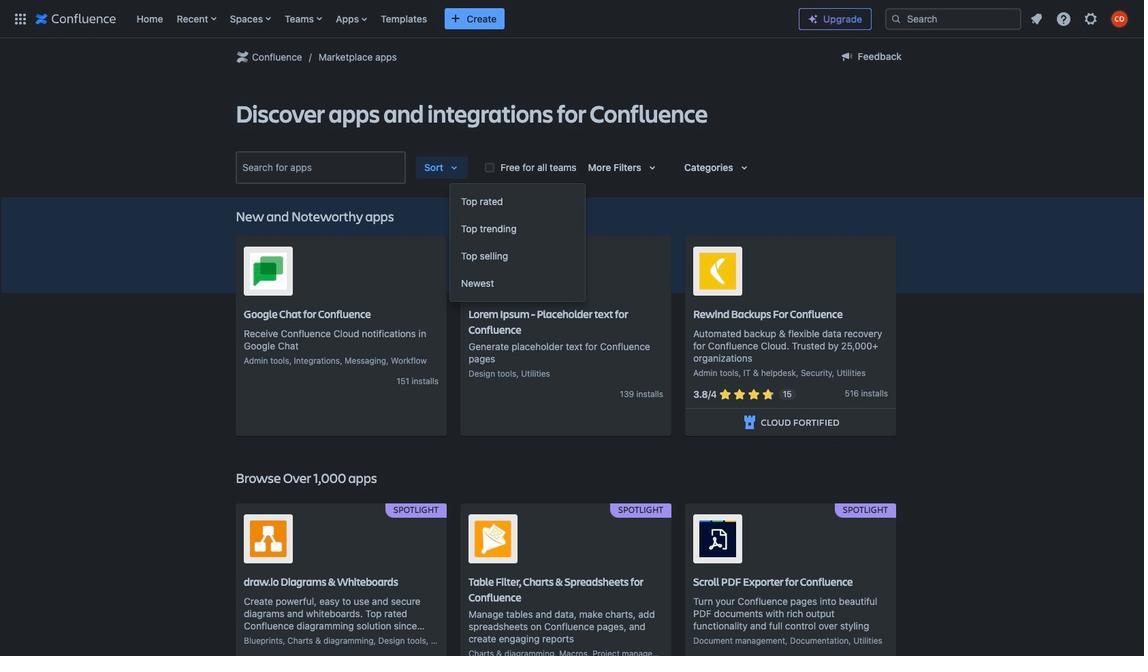 Task type: describe. For each thing, give the bounding box(es) containing it.
cloud fortified app badge image
[[742, 414, 758, 430]]

premium image
[[808, 14, 819, 25]]

rewind backups for confluence image
[[700, 253, 737, 290]]

scroll pdf exporter for confluence image
[[700, 520, 737, 557]]

Search field
[[886, 8, 1022, 30]]

table filter, charts & spreadsheets for confluence image
[[475, 520, 512, 557]]

help icon image
[[1056, 11, 1072, 27]]

google chat for confluence image
[[250, 253, 287, 290]]

list for the appswitcher icon on the top left of page
[[130, 0, 788, 38]]

global element
[[8, 0, 788, 38]]



Task type: locate. For each thing, give the bounding box(es) containing it.
settings icon image
[[1083, 11, 1100, 27]]

0 horizontal spatial list
[[130, 0, 788, 38]]

group
[[450, 184, 585, 301]]

list
[[130, 0, 788, 38], [1025, 6, 1136, 31]]

draw.io diagrams & whiteboards image
[[250, 520, 287, 557]]

context icon image
[[234, 49, 251, 65], [234, 49, 251, 65]]

list for premium image
[[1025, 6, 1136, 31]]

banner
[[0, 0, 1145, 41]]

notification icon image
[[1029, 11, 1045, 27]]

None search field
[[886, 8, 1022, 30]]

appswitcher icon image
[[12, 11, 29, 27]]

confluence image
[[35, 11, 116, 27], [35, 11, 116, 27]]

1 horizontal spatial list
[[1025, 6, 1136, 31]]

lorem ipsum - placeholder text for confluence image
[[475, 253, 512, 290]]

search image
[[891, 13, 902, 24]]

Search for apps field
[[238, 155, 403, 180]]



Task type: vqa. For each thing, say whether or not it's contained in the screenshot.
Related Pages inside the tab list
no



